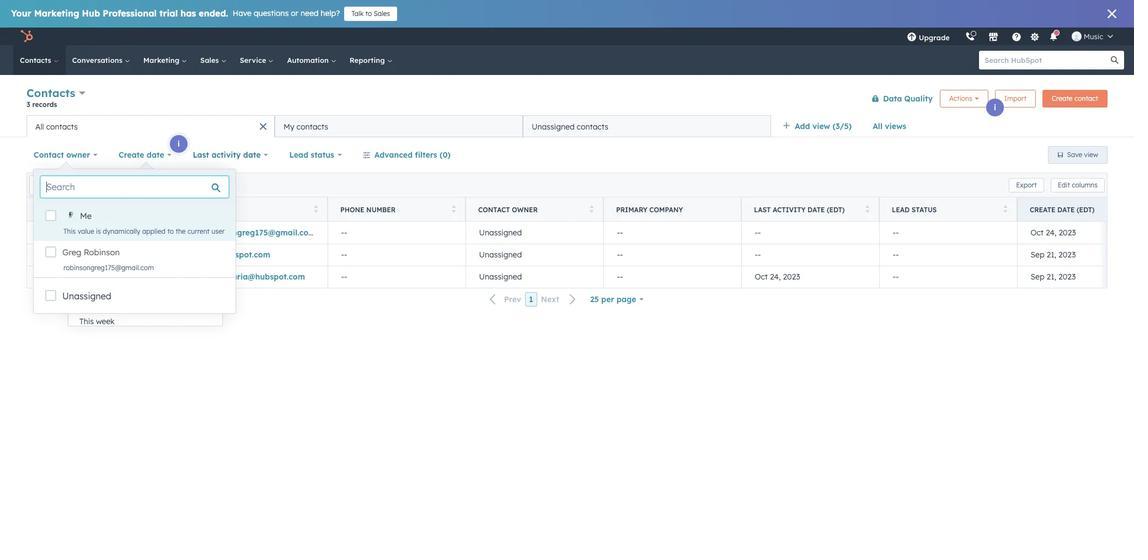 Task type: vqa. For each thing, say whether or not it's contained in the screenshot.
Advanced filters (1)
no



Task type: describe. For each thing, give the bounding box(es) containing it.
contact owner inside popup button
[[34, 150, 90, 160]]

create contact
[[1052, 94, 1099, 102]]

21, for --
[[1047, 250, 1057, 260]]

0 vertical spatial greg
[[85, 228, 104, 238]]

notifications button
[[1044, 28, 1063, 45]]

bh@hubspot.com button
[[190, 244, 328, 266]]

tomorrow the next 24 hour day
[[79, 281, 145, 305]]

marketing inside marketing link
[[143, 56, 182, 65]]

2 today from the top
[[79, 226, 98, 234]]

all contacts
[[35, 122, 78, 132]]

lead status
[[289, 150, 334, 160]]

name
[[62, 206, 82, 214]]

settings link
[[1028, 31, 1042, 42]]

25
[[590, 295, 599, 305]]

has
[[181, 8, 196, 19]]

dynamically
[[103, 227, 140, 236]]

press to sort. image for phone number
[[452, 205, 456, 213]]

last activity date
[[193, 150, 261, 160]]

data
[[883, 94, 902, 103]]

calling icon image
[[966, 32, 976, 42]]

contacts for all contacts
[[46, 122, 78, 132]]

activity
[[773, 206, 806, 214]]

the for yesterday
[[79, 261, 91, 269]]

marketplaces button
[[982, 28, 1005, 45]]

2 vertical spatial i button
[[43, 189, 61, 206]]

next
[[92, 296, 106, 305]]

2023 for robinsongreg175@gmail.com
[[1059, 228, 1076, 238]]

save view
[[1068, 151, 1099, 159]]

press to sort. element for phone number
[[452, 205, 456, 214]]

create date
[[119, 150, 164, 160]]

contacts for my contacts
[[297, 122, 328, 132]]

activity
[[212, 150, 241, 160]]

create date (edt)
[[1030, 206, 1095, 214]]

0 vertical spatial greg robinson
[[85, 228, 142, 238]]

automation
[[287, 56, 331, 65]]

Search name, phone, email addresses, or company search field
[[29, 175, 163, 195]]

2 (edt) from the left
[[1077, 206, 1095, 214]]

help image
[[1012, 33, 1022, 42]]

tomorrow
[[79, 281, 115, 291]]

i for the bottommost i button
[[51, 193, 53, 203]]

this for this week
[[79, 317, 94, 327]]

create date button
[[112, 144, 179, 166]]

music button
[[1065, 28, 1120, 45]]

lead status button
[[282, 144, 349, 166]]

primary company
[[616, 206, 683, 214]]

contact owner button
[[26, 144, 105, 166]]

2 horizontal spatial i button
[[987, 99, 1004, 116]]

bh@hubspot.com link
[[203, 250, 270, 260]]

advanced filters (0) button
[[356, 144, 458, 166]]

search search field for the previous 24 hour day
[[75, 176, 216, 198]]

yesterday button
[[68, 240, 222, 262]]

service
[[240, 56, 268, 65]]

day for yesterday
[[146, 261, 158, 269]]

press to sort. element for last activity date (edt)
[[866, 205, 870, 214]]

the inside today today from midnight until the current time
[[162, 226, 172, 234]]

edit columns button
[[1051, 178, 1105, 192]]

(3/5)
[[833, 121, 852, 131]]

or
[[291, 8, 299, 18]]

save
[[1068, 151, 1083, 159]]

automation link
[[281, 45, 343, 75]]

robinsongreg175@gmail.com link
[[203, 228, 316, 238]]

hubspot link
[[13, 30, 41, 43]]

1 horizontal spatial owner
[[512, 206, 538, 214]]

contact) for emailmaria@hubspot.com
[[179, 272, 213, 282]]

status
[[311, 150, 334, 160]]

view for save
[[1085, 151, 1099, 159]]

notifications image
[[1049, 33, 1059, 42]]

create for create date (edt)
[[1030, 206, 1056, 214]]

johnson
[[110, 272, 143, 282]]

add view (3/5) button
[[776, 115, 866, 137]]

sep for oct 24, 2023
[[1031, 272, 1045, 282]]

21, for oct 24, 2023
[[1047, 272, 1057, 282]]

unassigned for robinsongreg175@gmail.com
[[479, 228, 522, 238]]

primary
[[616, 206, 648, 214]]

unassigned inside unassigned contacts button
[[532, 122, 575, 132]]

all views link
[[866, 115, 914, 137]]

1 (edt) from the left
[[827, 206, 845, 214]]

to inside "list box"
[[167, 227, 174, 236]]

data quality
[[883, 94, 933, 103]]

(0)
[[440, 150, 451, 160]]

2023 for emailmaria@hubspot.com
[[1059, 272, 1076, 282]]

all contacts button
[[26, 115, 275, 137]]

1 today from the top
[[79, 211, 101, 221]]

previous
[[92, 261, 119, 269]]

unassigned button for bh@hubspot.com
[[466, 244, 604, 266]]

hour for tomorrow
[[117, 296, 131, 305]]

0 vertical spatial oct 24, 2023
[[1031, 228, 1076, 238]]

add
[[795, 121, 810, 131]]

25 per page
[[590, 295, 637, 305]]

status
[[912, 206, 937, 214]]

number
[[366, 206, 396, 214]]

next button
[[537, 293, 583, 307]]

is
[[96, 227, 101, 236]]

1
[[529, 295, 533, 305]]

contacts link
[[13, 45, 66, 75]]

edit columns
[[1058, 181, 1098, 189]]

last for last activity date
[[193, 150, 209, 160]]

1 horizontal spatial contact
[[478, 206, 510, 214]]

reporting link
[[343, 45, 399, 75]]

hour for yesterday
[[130, 261, 144, 269]]

pagination navigation
[[483, 292, 583, 307]]

maria
[[85, 272, 108, 282]]

0 horizontal spatial marketing
[[34, 8, 79, 19]]

date inside dropdown button
[[147, 150, 164, 160]]

midnight
[[117, 226, 145, 234]]

next
[[541, 295, 559, 305]]

advanced
[[375, 150, 413, 160]]

views
[[885, 121, 907, 131]]

search button
[[1106, 51, 1125, 70]]

greg robinson inside "list box"
[[62, 247, 120, 258]]

unassigned contacts
[[532, 122, 609, 132]]

user
[[212, 227, 225, 236]]

need
[[301, 8, 319, 18]]

(sample for halligan
[[144, 250, 176, 260]]

today today from midnight until the current time
[[79, 211, 211, 234]]

until
[[146, 226, 160, 234]]

conversations link
[[66, 45, 137, 75]]

bh@hubspot.com
[[203, 250, 270, 260]]

(sample for johnson
[[145, 272, 177, 282]]

1 vertical spatial sales
[[200, 56, 221, 65]]

sales inside button
[[374, 9, 390, 18]]

emailmaria@hubspot.com
[[203, 272, 305, 282]]

my contacts button
[[275, 115, 523, 137]]

25 per page button
[[583, 289, 651, 311]]

contact) for bh@hubspot.com
[[178, 250, 211, 260]]

create for create date
[[119, 150, 144, 160]]

reporting
[[350, 56, 387, 65]]

i for the rightmost i button
[[994, 103, 997, 113]]

1 horizontal spatial oct
[[1031, 228, 1044, 238]]

sep for --
[[1031, 250, 1045, 260]]

lead status
[[892, 206, 937, 214]]

halligan
[[109, 250, 141, 260]]

contacts inside popup button
[[26, 86, 75, 100]]

marketplaces image
[[989, 33, 999, 42]]

create contact button
[[1043, 90, 1108, 107]]

import
[[1005, 94, 1027, 102]]

this for this value is dynamically applied to the current user
[[63, 227, 76, 236]]



Task type: locate. For each thing, give the bounding box(es) containing it.
greg inside "list box"
[[62, 247, 81, 258]]

from
[[100, 226, 115, 234]]

1 vertical spatial contact
[[478, 206, 510, 214]]

this left value
[[63, 227, 76, 236]]

1 search search field from the left
[[40, 176, 229, 198]]

0 vertical spatial oct
[[1031, 228, 1044, 238]]

2 vertical spatial create
[[1030, 206, 1056, 214]]

0 vertical spatial i
[[994, 103, 997, 113]]

my
[[284, 122, 295, 132]]

1 horizontal spatial view
[[1085, 151, 1099, 159]]

sep 21, 2023
[[1031, 250, 1076, 260], [1031, 272, 1076, 282]]

0 vertical spatial contact
[[34, 150, 64, 160]]

date inside popup button
[[243, 150, 261, 160]]

1 sep 21, 2023 from the top
[[1031, 250, 1076, 260]]

--
[[341, 228, 347, 238], [617, 228, 623, 238], [755, 228, 761, 238], [893, 228, 899, 238], [341, 250, 347, 260], [617, 250, 623, 260], [755, 250, 761, 260], [893, 250, 899, 260], [341, 272, 347, 282], [617, 272, 623, 282], [893, 272, 899, 282]]

0 vertical spatial i button
[[987, 99, 1004, 116]]

edit
[[1058, 181, 1070, 189]]

1 date from the left
[[808, 206, 825, 214]]

0 vertical spatial to
[[366, 9, 372, 18]]

1 contacts from the left
[[46, 122, 78, 132]]

hour down johnson
[[117, 296, 131, 305]]

0 horizontal spatial owner
[[66, 150, 90, 160]]

create left contact
[[1052, 94, 1073, 102]]

lead for lead status
[[289, 150, 308, 160]]

0 vertical spatial last
[[193, 150, 209, 160]]

3 contacts from the left
[[577, 122, 609, 132]]

talk to sales button
[[344, 7, 397, 21]]

search search field for robinsongreg175@gmail.com
[[40, 176, 229, 198]]

lead inside popup button
[[289, 150, 308, 160]]

0 horizontal spatial contacts
[[46, 122, 78, 132]]

my contacts
[[284, 122, 328, 132]]

day down brian halligan (sample contact)
[[146, 261, 158, 269]]

i for middle i button
[[178, 139, 180, 149]]

contacts up records
[[26, 86, 75, 100]]

1 horizontal spatial i
[[178, 139, 180, 149]]

0 vertical spatial 24
[[121, 261, 128, 269]]

press to sort. image for email
[[314, 205, 318, 213]]

0 horizontal spatial i
[[51, 193, 53, 203]]

0 horizontal spatial 24,
[[770, 272, 781, 282]]

0 horizontal spatial oct 24, 2023
[[755, 272, 801, 282]]

press to sort. image
[[452, 205, 456, 213], [590, 205, 594, 213], [866, 205, 870, 213]]

to right applied
[[167, 227, 174, 236]]

press to sort. element for email
[[314, 205, 318, 214]]

2 21, from the top
[[1047, 272, 1057, 282]]

owner inside popup button
[[66, 150, 90, 160]]

i button right create date
[[170, 135, 188, 153]]

1 horizontal spatial to
[[366, 9, 372, 18]]

create inside create date dropdown button
[[119, 150, 144, 160]]

hour down brian halligan (sample contact) link
[[130, 261, 144, 269]]

contact) down time in the top left of the page
[[178, 250, 211, 260]]

your
[[11, 8, 31, 19]]

the for tomorrow
[[79, 296, 91, 305]]

phone
[[340, 206, 364, 214]]

(edt) right activity
[[827, 206, 845, 214]]

sales
[[374, 9, 390, 18], [200, 56, 221, 65]]

list box containing today
[[68, 205, 222, 346]]

1 the from the top
[[79, 261, 91, 269]]

1 vertical spatial i
[[178, 139, 180, 149]]

greg robinson image
[[1072, 31, 1082, 41]]

2 all from the left
[[35, 122, 44, 132]]

1 horizontal spatial oct 24, 2023
[[1031, 228, 1076, 238]]

contacts down contacts banner
[[577, 122, 609, 132]]

music
[[1084, 32, 1104, 41]]

hour inside tomorrow the next 24 hour day
[[117, 296, 131, 305]]

0 vertical spatial robinson
[[106, 228, 142, 238]]

primary company column header
[[604, 198, 742, 222]]

24
[[121, 261, 128, 269], [108, 296, 115, 305]]

1 sep from the top
[[1031, 250, 1045, 260]]

press to sort. image for lead status
[[1003, 205, 1008, 213]]

view inside button
[[1085, 151, 1099, 159]]

0 horizontal spatial 24
[[108, 296, 115, 305]]

0 vertical spatial the
[[79, 261, 91, 269]]

the left time in the top left of the page
[[176, 227, 186, 236]]

hub
[[82, 8, 100, 19]]

1 vertical spatial contacts
[[26, 86, 75, 100]]

1 horizontal spatial greg
[[85, 228, 104, 238]]

contact
[[34, 150, 64, 160], [478, 206, 510, 214]]

brian
[[85, 250, 106, 260]]

list box
[[34, 205, 236, 278], [68, 205, 222, 346]]

0 horizontal spatial to
[[167, 227, 174, 236]]

hubspot image
[[20, 30, 33, 43]]

last activity date button
[[186, 144, 276, 166]]

the left next
[[79, 296, 91, 305]]

greg
[[85, 228, 104, 238], [62, 247, 81, 258]]

week
[[96, 317, 115, 327]]

0 horizontal spatial the
[[162, 226, 172, 234]]

1 vertical spatial hour
[[117, 296, 131, 305]]

i button left name
[[43, 189, 61, 206]]

all for all views
[[873, 121, 883, 131]]

filters
[[415, 150, 437, 160]]

0 vertical spatial sales
[[374, 9, 390, 18]]

Search search field
[[40, 176, 229, 198], [75, 176, 216, 198]]

3
[[26, 100, 30, 109]]

create inside 'create contact' button
[[1052, 94, 1073, 102]]

day for tomorrow
[[133, 296, 145, 305]]

contacts inside "button"
[[297, 122, 328, 132]]

1 horizontal spatial 24
[[121, 261, 128, 269]]

unassigned for emailmaria@hubspot.com
[[479, 272, 522, 282]]

press to sort. image
[[176, 205, 180, 213], [314, 205, 318, 213], [1003, 205, 1008, 213]]

1 21, from the top
[[1047, 250, 1057, 260]]

(sample down applied
[[144, 250, 176, 260]]

24 down "halligan"
[[121, 261, 128, 269]]

page
[[617, 295, 637, 305]]

press to sort. element for contact owner
[[590, 205, 594, 214]]

0 horizontal spatial date
[[147, 150, 164, 160]]

press to sort. element
[[176, 205, 180, 214], [314, 205, 318, 214], [452, 205, 456, 214], [590, 205, 594, 214], [866, 205, 870, 214], [1003, 205, 1008, 214]]

4 press to sort. element from the left
[[590, 205, 594, 214]]

maria johnson (sample contact)
[[85, 272, 213, 282]]

1 unassigned button from the top
[[466, 222, 604, 244]]

marketing down trial
[[143, 56, 182, 65]]

robinsongreg175@gmail.com
[[203, 228, 316, 238], [63, 264, 154, 272]]

1 vertical spatial owner
[[512, 206, 538, 214]]

1 horizontal spatial robinsongreg175@gmail.com
[[203, 228, 316, 238]]

sales right talk
[[374, 9, 390, 18]]

1 vertical spatial lead
[[892, 206, 910, 214]]

0 vertical spatial lead
[[289, 150, 308, 160]]

sales link
[[194, 45, 233, 75]]

1 vertical spatial today
[[79, 226, 98, 234]]

5 press to sort. element from the left
[[866, 205, 870, 214]]

contacts right the my
[[297, 122, 328, 132]]

today button
[[68, 205, 222, 227]]

contacts button
[[26, 85, 86, 101]]

2 search search field from the left
[[75, 176, 216, 198]]

24 inside yesterday the previous 24 hour day
[[121, 261, 128, 269]]

data quality button
[[865, 87, 934, 110]]

unassigned for bh@hubspot.com
[[479, 250, 522, 260]]

24 for yesterday
[[121, 261, 128, 269]]

1 horizontal spatial 24,
[[1046, 228, 1057, 238]]

time
[[197, 226, 211, 234]]

emailmaria@hubspot.com link
[[203, 272, 305, 282]]

0 vertical spatial today
[[79, 211, 101, 221]]

view right save on the top right of page
[[1085, 151, 1099, 159]]

sep 21, 2023 for --
[[1031, 250, 1076, 260]]

marketing link
[[137, 45, 194, 75]]

day inside tomorrow the next 24 hour day
[[133, 296, 145, 305]]

view right add
[[813, 121, 831, 131]]

0 vertical spatial contact owner
[[34, 150, 90, 160]]

0 horizontal spatial lead
[[289, 150, 308, 160]]

2 date from the left
[[1058, 206, 1075, 214]]

0 vertical spatial day
[[146, 261, 158, 269]]

today
[[79, 211, 101, 221], [79, 226, 98, 234]]

sep 21, 2023 for oct 24, 2023
[[1031, 272, 1076, 282]]

add view (3/5)
[[795, 121, 852, 131]]

list box containing me
[[34, 205, 236, 278]]

last left 'activity'
[[193, 150, 209, 160]]

0 horizontal spatial day
[[133, 296, 145, 305]]

marketing left hub
[[34, 8, 79, 19]]

0 horizontal spatial all
[[35, 122, 44, 132]]

(sample down brian halligan (sample contact) link
[[145, 272, 177, 282]]

0 vertical spatial this
[[63, 227, 76, 236]]

all for all contacts
[[35, 122, 44, 132]]

0 vertical spatial (sample
[[144, 250, 176, 260]]

1 horizontal spatial day
[[146, 261, 158, 269]]

1 button
[[525, 292, 537, 307]]

upgrade
[[919, 33, 950, 42]]

current left time in the top left of the page
[[173, 226, 196, 234]]

this inside "button"
[[79, 317, 94, 327]]

this week
[[79, 317, 115, 327]]

1 vertical spatial robinsongreg175@gmail.com
[[63, 264, 154, 272]]

unassigned button for emailmaria@hubspot.com
[[466, 266, 604, 288]]

this left week
[[79, 317, 94, 327]]

0 vertical spatial hour
[[130, 261, 144, 269]]

0 vertical spatial marketing
[[34, 8, 79, 19]]

2 the from the top
[[79, 296, 91, 305]]

0 horizontal spatial i button
[[43, 189, 61, 206]]

talk to sales
[[352, 9, 390, 18]]

press to sort. image for last activity date (edt)
[[866, 205, 870, 213]]

to inside button
[[366, 9, 372, 18]]

sep
[[1031, 250, 1045, 260], [1031, 272, 1045, 282]]

1 horizontal spatial lead
[[892, 206, 910, 214]]

1 all from the left
[[873, 121, 883, 131]]

i right actions 'popup button'
[[994, 103, 997, 113]]

1 horizontal spatial (edt)
[[1077, 206, 1095, 214]]

current left user in the top of the page
[[188, 227, 210, 236]]

all inside 'button'
[[35, 122, 44, 132]]

create for create contact
[[1052, 94, 1073, 102]]

0 vertical spatial owner
[[66, 150, 90, 160]]

today up value
[[79, 211, 101, 221]]

1 press to sort. image from the left
[[176, 205, 180, 213]]

yesterday the previous 24 hour day
[[79, 246, 158, 269]]

24,
[[1046, 228, 1057, 238], [770, 272, 781, 282]]

1 vertical spatial contact)
[[179, 272, 213, 282]]

1 horizontal spatial the
[[176, 227, 186, 236]]

greg left brian
[[62, 247, 81, 258]]

all down the 3 records
[[35, 122, 44, 132]]

export button
[[1009, 178, 1044, 192]]

2 date from the left
[[243, 150, 261, 160]]

the right until at the top left of page
[[162, 226, 172, 234]]

to
[[366, 9, 372, 18], [167, 227, 174, 236]]

0 vertical spatial sep
[[1031, 250, 1045, 260]]

0 horizontal spatial contact owner
[[34, 150, 90, 160]]

2023 for bh@hubspot.com
[[1059, 250, 1076, 260]]

brian halligan (sample contact)
[[85, 250, 211, 260]]

day inside yesterday the previous 24 hour day
[[146, 261, 158, 269]]

2 contacts from the left
[[297, 122, 328, 132]]

lead left "status" in the top left of the page
[[289, 150, 308, 160]]

create down all contacts 'button'
[[119, 150, 144, 160]]

day
[[146, 261, 158, 269], [133, 296, 145, 305]]

robinsongreg175@gmail.com button
[[190, 222, 328, 244]]

0 horizontal spatial press to sort. image
[[176, 205, 180, 213]]

search image
[[1111, 56, 1119, 64]]

0 horizontal spatial robinsongreg175@gmail.com
[[63, 264, 154, 272]]

view for add
[[813, 121, 831, 131]]

your marketing hub professional trial has ended. have questions or need help?
[[11, 8, 340, 19]]

1 vertical spatial create
[[119, 150, 144, 160]]

date down the edit
[[1058, 206, 1075, 214]]

1 vertical spatial the
[[79, 296, 91, 305]]

this week button
[[68, 311, 222, 333]]

tomorrow button
[[68, 275, 222, 297]]

0 horizontal spatial (edt)
[[827, 206, 845, 214]]

contacts down records
[[46, 122, 78, 132]]

0 vertical spatial 24,
[[1046, 228, 1057, 238]]

2 horizontal spatial press to sort. image
[[866, 205, 870, 213]]

2 sep 21, 2023 from the top
[[1031, 272, 1076, 282]]

conversations
[[72, 56, 125, 65]]

1 vertical spatial day
[[133, 296, 145, 305]]

quality
[[905, 94, 933, 103]]

date right activity
[[808, 206, 825, 214]]

email
[[203, 206, 224, 214]]

create down 'export' button
[[1030, 206, 1056, 214]]

lead for lead status
[[892, 206, 910, 214]]

records
[[32, 100, 57, 109]]

robinson
[[106, 228, 142, 238], [84, 247, 120, 258]]

this value is dynamically applied to the current user
[[63, 227, 225, 236]]

1 vertical spatial (sample
[[145, 272, 177, 282]]

calling icon button
[[961, 29, 980, 44]]

columns
[[1072, 181, 1098, 189]]

2 list box from the left
[[68, 205, 222, 346]]

1 date from the left
[[147, 150, 164, 160]]

1 vertical spatial 24
[[108, 296, 115, 305]]

i down all contacts 'button'
[[178, 139, 180, 149]]

robinsongreg175@gmail.com up bh@hubspot.com 'button'
[[203, 228, 316, 238]]

today down me
[[79, 226, 98, 234]]

2023
[[1059, 228, 1076, 238], [1059, 250, 1076, 260], [783, 272, 801, 282], [1059, 272, 1076, 282]]

1 horizontal spatial this
[[79, 317, 94, 327]]

1 vertical spatial to
[[167, 227, 174, 236]]

1 vertical spatial 24,
[[770, 272, 781, 282]]

1 vertical spatial marketing
[[143, 56, 182, 65]]

1 horizontal spatial contact owner
[[478, 206, 538, 214]]

0 horizontal spatial date
[[808, 206, 825, 214]]

view inside popup button
[[813, 121, 831, 131]]

current inside today today from midnight until the current time
[[173, 226, 196, 234]]

2 press to sort. element from the left
[[314, 205, 318, 214]]

contacts inside button
[[577, 122, 609, 132]]

date
[[808, 206, 825, 214], [1058, 206, 1075, 214]]

i button left the import
[[987, 99, 1004, 116]]

phone number
[[340, 206, 396, 214]]

24 right next
[[108, 296, 115, 305]]

1 vertical spatial i button
[[170, 135, 188, 153]]

menu
[[899, 28, 1121, 45]]

settings image
[[1030, 32, 1040, 42]]

last inside last activity date popup button
[[193, 150, 209, 160]]

day up "this week" "button"
[[133, 296, 145, 305]]

close image
[[1108, 9, 1117, 18]]

1 press to sort. element from the left
[[176, 205, 180, 214]]

last left activity
[[754, 206, 771, 214]]

3 press to sort. image from the left
[[866, 205, 870, 213]]

hour inside yesterday the previous 24 hour day
[[130, 261, 144, 269]]

export
[[1016, 181, 1037, 189]]

emailmaria@hubspot.com button
[[190, 266, 328, 288]]

1 list box from the left
[[34, 205, 236, 278]]

the inside yesterday the previous 24 hour day
[[79, 261, 91, 269]]

2 press to sort. image from the left
[[314, 205, 318, 213]]

2 horizontal spatial press to sort. image
[[1003, 205, 1008, 213]]

2 press to sort. image from the left
[[590, 205, 594, 213]]

0 horizontal spatial oct
[[755, 272, 768, 282]]

menu containing music
[[899, 28, 1121, 45]]

contacts for unassigned contacts
[[577, 122, 609, 132]]

date
[[147, 150, 164, 160], [243, 150, 261, 160]]

i down contact owner popup button
[[51, 193, 53, 203]]

1 vertical spatial greg robinson
[[62, 247, 120, 258]]

2 vertical spatial i
[[51, 193, 53, 203]]

all
[[873, 121, 883, 131], [35, 122, 44, 132]]

menu item
[[958, 28, 960, 45]]

1 press to sort. image from the left
[[452, 205, 456, 213]]

1 vertical spatial greg
[[62, 247, 81, 258]]

applied
[[142, 227, 166, 236]]

1 horizontal spatial contacts
[[297, 122, 328, 132]]

1 horizontal spatial date
[[1058, 206, 1075, 214]]

1 vertical spatial last
[[754, 206, 771, 214]]

24 for tomorrow
[[108, 296, 115, 305]]

lead left status
[[892, 206, 910, 214]]

brian halligan (sample contact) link
[[85, 250, 211, 260]]

date down all contacts 'button'
[[147, 150, 164, 160]]

the inside tomorrow the next 24 hour day
[[79, 296, 91, 305]]

list box for robinsongreg175@gmail.com "search" "search box"
[[34, 205, 236, 278]]

1 vertical spatial oct
[[755, 272, 768, 282]]

to right talk
[[366, 9, 372, 18]]

3 unassigned button from the top
[[466, 266, 604, 288]]

21,
[[1047, 250, 1057, 260], [1047, 272, 1057, 282]]

(edt) down "columns"
[[1077, 206, 1095, 214]]

(sample
[[144, 250, 176, 260], [145, 272, 177, 282]]

have
[[233, 8, 252, 18]]

service link
[[233, 45, 281, 75]]

the down brian
[[79, 261, 91, 269]]

per
[[602, 295, 614, 305]]

robinsongreg175@gmail.com up maria
[[63, 264, 154, 272]]

2 unassigned button from the top
[[466, 244, 604, 266]]

Search HubSpot search field
[[979, 51, 1115, 70]]

sales left service on the top of page
[[200, 56, 221, 65]]

list box for "search" "search box" related to the previous 24 hour day
[[68, 205, 222, 346]]

press to sort. element for lead status
[[1003, 205, 1008, 214]]

contacts down hubspot link
[[20, 56, 53, 65]]

contact) down bh@hubspot.com link
[[179, 272, 213, 282]]

marketing
[[34, 8, 79, 19], [143, 56, 182, 65]]

help?
[[321, 8, 340, 18]]

0 vertical spatial view
[[813, 121, 831, 131]]

current
[[173, 226, 196, 234], [188, 227, 210, 236]]

upgrade image
[[907, 33, 917, 42]]

0 horizontal spatial contact
[[34, 150, 64, 160]]

all left views
[[873, 121, 883, 131]]

unassigned button for robinsongreg175@gmail.com
[[466, 222, 604, 244]]

prev button
[[483, 293, 525, 307]]

greg up yesterday
[[85, 228, 104, 238]]

6 press to sort. element from the left
[[1003, 205, 1008, 214]]

create
[[1052, 94, 1073, 102], [119, 150, 144, 160], [1030, 206, 1056, 214]]

1 vertical spatial sep
[[1031, 272, 1045, 282]]

contacts inside 'button'
[[46, 122, 78, 132]]

1 horizontal spatial i button
[[170, 135, 188, 153]]

0 vertical spatial contact)
[[178, 250, 211, 260]]

contact inside popup button
[[34, 150, 64, 160]]

i
[[994, 103, 997, 113], [178, 139, 180, 149], [51, 193, 53, 203]]

1 horizontal spatial press to sort. image
[[314, 205, 318, 213]]

press to sort. image for contact owner
[[590, 205, 594, 213]]

view
[[813, 121, 831, 131], [1085, 151, 1099, 159]]

1 horizontal spatial all
[[873, 121, 883, 131]]

24 inside tomorrow the next 24 hour day
[[108, 296, 115, 305]]

2 horizontal spatial contacts
[[577, 122, 609, 132]]

3 press to sort. element from the left
[[452, 205, 456, 214]]

last for last activity date (edt)
[[754, 206, 771, 214]]

3 press to sort. image from the left
[[1003, 205, 1008, 213]]

robinsongreg175@gmail.com inside button
[[203, 228, 316, 238]]

date right 'activity'
[[243, 150, 261, 160]]

1 vertical spatial robinson
[[84, 247, 120, 258]]

0 vertical spatial contacts
[[20, 56, 53, 65]]

0 vertical spatial robinsongreg175@gmail.com
[[203, 228, 316, 238]]

the
[[162, 226, 172, 234], [176, 227, 186, 236]]

contacts banner
[[26, 84, 1108, 115]]

2 sep from the top
[[1031, 272, 1045, 282]]



